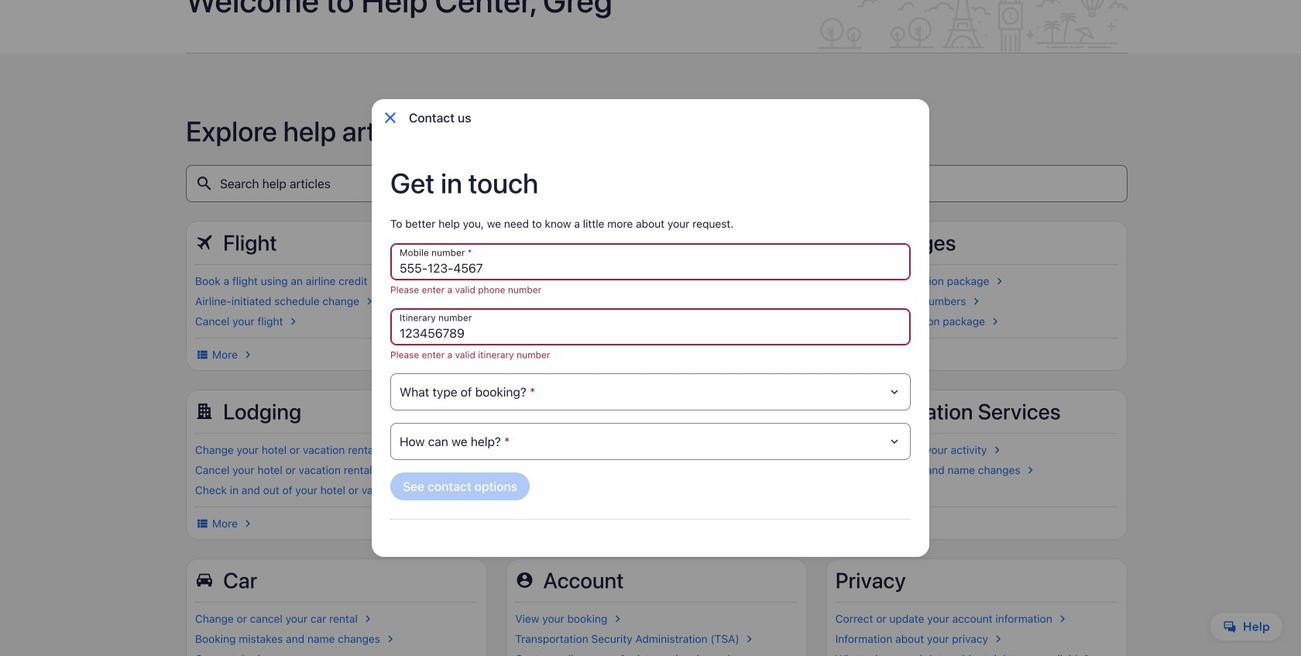 Task type: locate. For each thing, give the bounding box(es) containing it.
medium image
[[711, 274, 725, 288], [993, 274, 1006, 288], [286, 314, 300, 328], [988, 314, 1002, 328], [423, 443, 437, 457], [990, 443, 1004, 457], [418, 463, 432, 477], [1024, 463, 1038, 477], [438, 483, 452, 497], [241, 517, 255, 531], [561, 517, 575, 531], [1056, 612, 1070, 626], [383, 632, 397, 646], [743, 632, 756, 646], [992, 632, 1005, 646], [313, 652, 327, 656]]

see more articles image
[[515, 348, 529, 362]]

None text field
[[390, 243, 911, 280], [390, 308, 911, 345], [390, 243, 911, 280], [390, 308, 911, 345]]

welcome banner image image
[[806, 0, 1128, 52]]

medium image
[[371, 274, 385, 288], [363, 294, 376, 308], [668, 294, 682, 308], [969, 294, 983, 308], [195, 348, 209, 362], [241, 348, 255, 362], [704, 463, 718, 477], [918, 483, 932, 497], [195, 517, 209, 531], [515, 517, 529, 531], [836, 517, 849, 531], [881, 517, 895, 531], [361, 612, 375, 626], [611, 612, 625, 626], [749, 652, 763, 656], [1092, 652, 1106, 656]]

close contact us image
[[381, 108, 400, 127]]



Task type: describe. For each thing, give the bounding box(es) containing it.
explore help articles region
[[186, 91, 1128, 656]]



Task type: vqa. For each thing, say whether or not it's contained in the screenshot.
Discover
no



